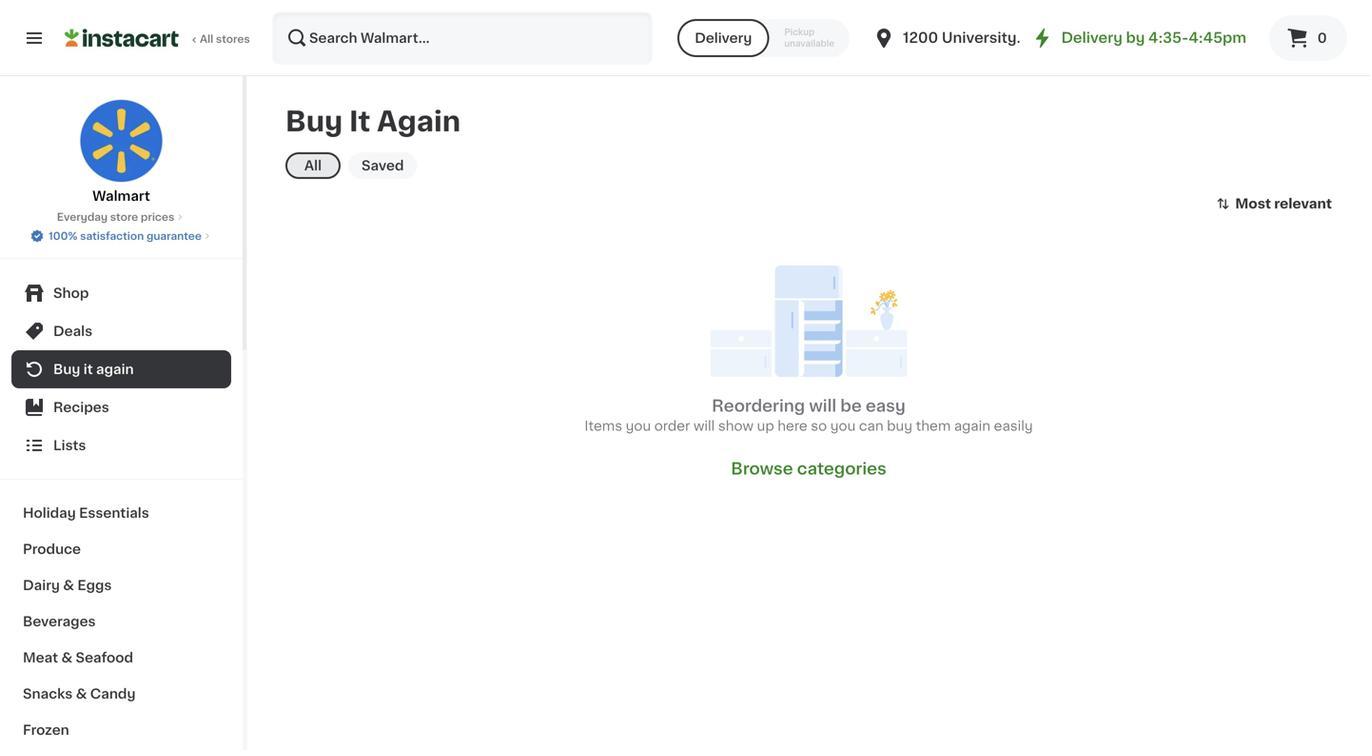 Task type: vqa. For each thing, say whether or not it's contained in the screenshot.
Relevant
yes



Task type: locate. For each thing, give the bounding box(es) containing it.
satisfaction
[[80, 231, 144, 241]]

snacks & candy
[[23, 687, 136, 701]]

0 vertical spatial will
[[809, 398, 837, 414]]

you down be on the right
[[831, 419, 856, 433]]

1 vertical spatial will
[[694, 419, 715, 433]]

4:45pm
[[1189, 31, 1247, 45]]

meat
[[23, 651, 58, 664]]

reordering
[[712, 398, 805, 414]]

candy
[[90, 687, 136, 701]]

1 horizontal spatial delivery
[[1062, 31, 1123, 45]]

1200 university ave
[[903, 31, 1048, 45]]

produce
[[23, 543, 81, 556]]

everyday store prices link
[[57, 209, 186, 225]]

100% satisfaction guarantee button
[[30, 225, 213, 244]]

1 vertical spatial all
[[305, 159, 322, 172]]

again inside reordering will be easy items you order will show up here so you can buy them again easily
[[955, 419, 991, 433]]

1 horizontal spatial you
[[831, 419, 856, 433]]

1 horizontal spatial will
[[809, 398, 837, 414]]

delivery by 4:35-4:45pm link
[[1031, 27, 1247, 49]]

&
[[63, 579, 74, 592], [61, 651, 72, 664], [76, 687, 87, 701]]

0 vertical spatial all
[[200, 34, 213, 44]]

recipes link
[[11, 388, 231, 426]]

meat & seafood
[[23, 651, 133, 664]]

delivery by 4:35-4:45pm
[[1062, 31, 1247, 45]]

categories
[[797, 461, 887, 477]]

buy for buy it again
[[286, 108, 343, 135]]

delivery inside button
[[695, 31, 752, 45]]

shop
[[53, 286, 89, 300]]

ave
[[1021, 31, 1048, 45]]

again right them at the bottom of the page
[[955, 419, 991, 433]]

0
[[1318, 31, 1327, 45]]

1200 university ave button
[[873, 11, 1048, 65]]

0 horizontal spatial all
[[200, 34, 213, 44]]

4:35-
[[1149, 31, 1189, 45]]

beverages
[[23, 615, 96, 628]]

you left order
[[626, 419, 651, 433]]

by
[[1127, 31, 1145, 45]]

buy left it
[[286, 108, 343, 135]]

0 horizontal spatial delivery
[[695, 31, 752, 45]]

1 horizontal spatial all
[[305, 159, 322, 172]]

recipes
[[53, 401, 109, 414]]

will left the show
[[694, 419, 715, 433]]

again
[[96, 363, 134, 376], [955, 419, 991, 433]]

0 vertical spatial buy
[[286, 108, 343, 135]]

100% satisfaction guarantee
[[49, 231, 202, 241]]

all
[[200, 34, 213, 44], [305, 159, 322, 172]]

0 horizontal spatial you
[[626, 419, 651, 433]]

you
[[626, 419, 651, 433], [831, 419, 856, 433]]

buy
[[286, 108, 343, 135], [53, 363, 80, 376]]

all left saved
[[305, 159, 322, 172]]

all inside category option group
[[305, 159, 322, 172]]

1 horizontal spatial buy
[[286, 108, 343, 135]]

2 vertical spatial &
[[76, 687, 87, 701]]

be
[[841, 398, 862, 414]]

buy for buy it again
[[53, 363, 80, 376]]

1 vertical spatial buy
[[53, 363, 80, 376]]

beverages link
[[11, 603, 231, 640]]

prices
[[141, 212, 174, 222]]

browse categories link
[[731, 458, 887, 479]]

saved
[[362, 159, 404, 172]]

service type group
[[678, 19, 850, 57]]

delivery for delivery
[[695, 31, 752, 45]]

& left eggs
[[63, 579, 74, 592]]

relevant
[[1275, 197, 1333, 210]]

buy left the it
[[53, 363, 80, 376]]

walmart logo image
[[79, 99, 163, 183]]

dairy & eggs
[[23, 579, 112, 592]]

walmart link
[[79, 99, 163, 206]]

& right meat
[[61, 651, 72, 664]]

browse categories
[[731, 461, 887, 477]]

2 you from the left
[[831, 419, 856, 433]]

& left candy
[[76, 687, 87, 701]]

1 vertical spatial &
[[61, 651, 72, 664]]

Search field
[[274, 13, 651, 63]]

None search field
[[272, 11, 653, 65]]

all stores link
[[65, 11, 251, 65]]

delivery
[[1062, 31, 1123, 45], [695, 31, 752, 45]]

delivery inside "link"
[[1062, 31, 1123, 45]]

again
[[377, 108, 461, 135]]

show
[[718, 419, 754, 433]]

it
[[349, 108, 371, 135]]

seafood
[[76, 651, 133, 664]]

easy
[[866, 398, 906, 414]]

deals
[[53, 325, 92, 338]]

1 vertical spatial again
[[955, 419, 991, 433]]

most relevant
[[1236, 197, 1333, 210]]

buy it again link
[[11, 350, 231, 388]]

0 vertical spatial &
[[63, 579, 74, 592]]

delivery button
[[678, 19, 769, 57]]

here
[[778, 419, 808, 433]]

0 vertical spatial again
[[96, 363, 134, 376]]

0 button
[[1270, 15, 1348, 61]]

all for all stores
[[200, 34, 213, 44]]

will
[[809, 398, 837, 414], [694, 419, 715, 433]]

them
[[916, 419, 951, 433]]

& for meat
[[61, 651, 72, 664]]

everyday
[[57, 212, 108, 222]]

will up so
[[809, 398, 837, 414]]

1 horizontal spatial again
[[955, 419, 991, 433]]

0 horizontal spatial buy
[[53, 363, 80, 376]]

deals link
[[11, 312, 231, 350]]

1200
[[903, 31, 939, 45]]

again right the it
[[96, 363, 134, 376]]

all left stores
[[200, 34, 213, 44]]



Task type: describe. For each thing, give the bounding box(es) containing it.
buy it again
[[286, 108, 461, 135]]

order
[[655, 419, 690, 433]]

all for all
[[305, 159, 322, 172]]

holiday essentials link
[[11, 495, 231, 531]]

essentials
[[79, 506, 149, 520]]

items
[[585, 419, 623, 433]]

up
[[757, 419, 774, 433]]

shop link
[[11, 274, 231, 312]]

0 horizontal spatial will
[[694, 419, 715, 433]]

guarantee
[[147, 231, 202, 241]]

snacks & candy link
[[11, 676, 231, 712]]

frozen link
[[11, 712, 231, 748]]

store
[[110, 212, 138, 222]]

meat & seafood link
[[11, 640, 231, 676]]

eggs
[[77, 579, 112, 592]]

& for snacks
[[76, 687, 87, 701]]

produce link
[[11, 531, 231, 567]]

everyday store prices
[[57, 212, 174, 222]]

& for dairy
[[63, 579, 74, 592]]

holiday essentials
[[23, 506, 149, 520]]

lists
[[53, 439, 86, 452]]

browse
[[731, 461, 793, 477]]

frozen
[[23, 723, 69, 737]]

buy it again
[[53, 363, 134, 376]]

reordering will be easy items you order will show up here so you can buy them again easily
[[585, 398, 1033, 433]]

category option group
[[286, 148, 1333, 183]]

lists link
[[11, 426, 231, 464]]

dairy & eggs link
[[11, 567, 231, 603]]

all stores
[[200, 34, 250, 44]]

university
[[942, 31, 1017, 45]]

dairy
[[23, 579, 60, 592]]

so
[[811, 419, 827, 433]]

buy
[[887, 419, 913, 433]]

1 you from the left
[[626, 419, 651, 433]]

most relevant button
[[1216, 194, 1333, 213]]

holiday
[[23, 506, 76, 520]]

most
[[1236, 197, 1272, 210]]

delivery for delivery by 4:35-4:45pm
[[1062, 31, 1123, 45]]

stores
[[216, 34, 250, 44]]

snacks
[[23, 687, 73, 701]]

walmart
[[92, 189, 150, 203]]

it
[[84, 363, 93, 376]]

100%
[[49, 231, 78, 241]]

0 horizontal spatial again
[[96, 363, 134, 376]]

instacart logo image
[[65, 27, 179, 49]]

easily
[[994, 419, 1033, 433]]

can
[[859, 419, 884, 433]]



